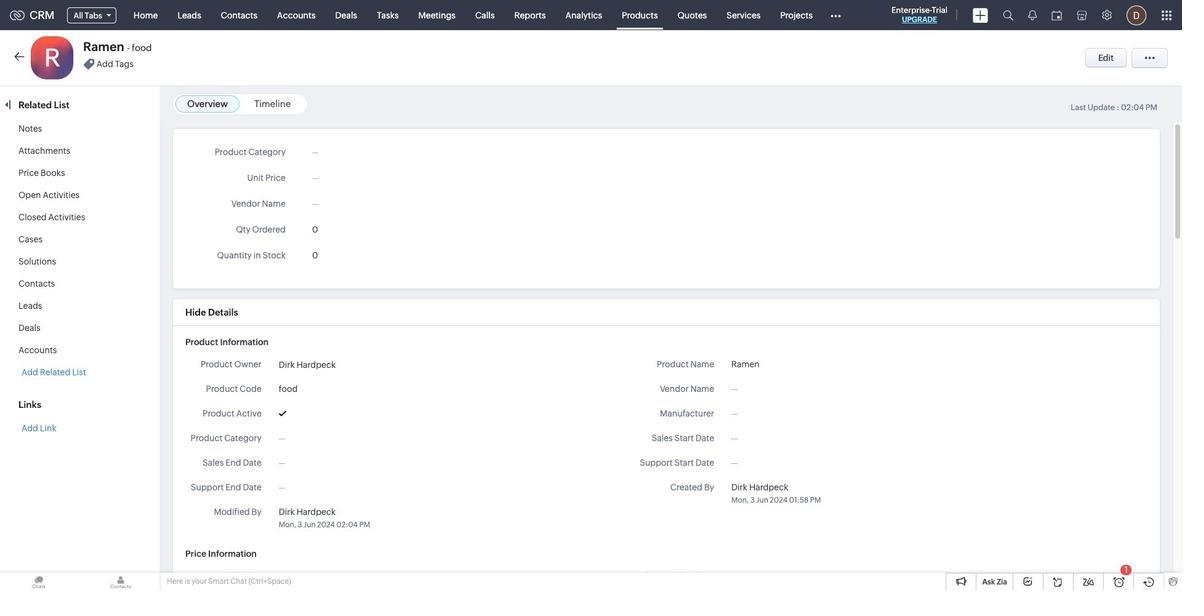 Task type: locate. For each thing, give the bounding box(es) containing it.
signals element
[[1021, 0, 1044, 30]]

Other Modules field
[[823, 5, 849, 25]]

logo image
[[10, 10, 25, 20]]

create menu element
[[965, 0, 996, 30]]

search image
[[1003, 10, 1013, 20]]

profile element
[[1119, 0, 1154, 30]]

create menu image
[[973, 8, 988, 22]]

None field
[[59, 5, 124, 26]]



Task type: describe. For each thing, give the bounding box(es) containing it.
calendar image
[[1052, 10, 1062, 20]]

signals image
[[1028, 10, 1037, 20]]

chats image
[[0, 573, 78, 590]]

search element
[[996, 0, 1021, 30]]

profile image
[[1127, 5, 1146, 25]]

contacts image
[[82, 573, 159, 590]]



Task type: vqa. For each thing, say whether or not it's contained in the screenshot.
size "image"
no



